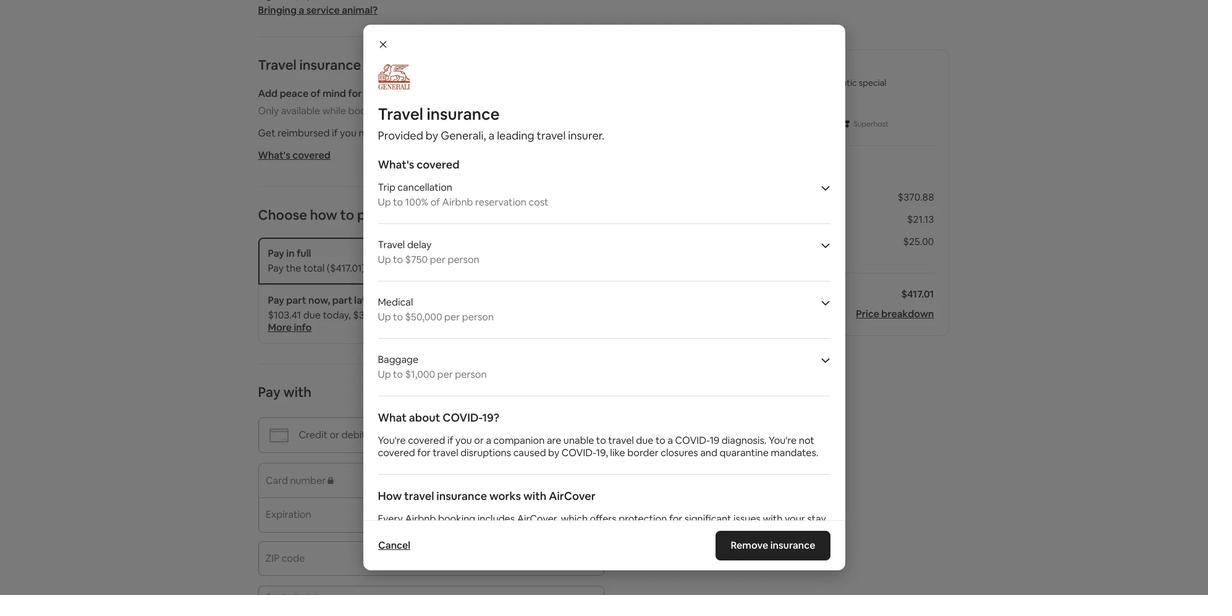 Task type: vqa. For each thing, say whether or not it's contained in the screenshot.


Task type: locate. For each thing, give the bounding box(es) containing it.
for down about
[[417, 447, 431, 460]]

paypal image
[[565, 387, 586, 400], [565, 391, 586, 397]]

travel insurance
[[258, 56, 361, 74]]

0 horizontal spatial of
[[311, 87, 320, 100]]

of inside trip cancellation up to 100% of airbnb reservation cost
[[431, 196, 440, 209]]

diagnosis.
[[722, 434, 767, 447]]

travel
[[258, 56, 296, 74], [378, 104, 423, 125], [378, 239, 405, 252], [378, 525, 405, 538]]

you
[[340, 127, 357, 140], [455, 434, 472, 447], [645, 525, 661, 538]]

2 discover card image from the top
[[528, 391, 561, 397]]

1 horizontal spatial part
[[332, 294, 352, 307]]

up left $750
[[378, 253, 391, 266]]

0 horizontal spatial you're
[[378, 434, 406, 447]]

travel inside travel delay up to $750 per person
[[378, 239, 405, 252]]

if down while
[[332, 127, 338, 140]]

0 vertical spatial of
[[311, 87, 320, 100]]

superhost
[[854, 119, 889, 129]]

1 vertical spatial delays,
[[378, 538, 409, 551]]

2 part from the left
[[332, 294, 352, 307]]

covid- right the "are"
[[562, 447, 596, 460]]

2 vertical spatial person
[[455, 368, 487, 381]]

0 horizontal spatial cancel
[[396, 127, 426, 140]]

moments⭐️⭐️
[[761, 88, 822, 99]]

⭐️⭐️
[[761, 77, 784, 88]]

covered
[[408, 434, 445, 447], [378, 447, 415, 460]]

to right protection
[[689, 525, 699, 538]]

your
[[785, 513, 805, 526], [506, 525, 526, 538]]

0 horizontal spatial need
[[359, 127, 382, 140]]

up down trip
[[378, 196, 391, 209]]

up inside travel delay up to $750 per person
[[378, 253, 391, 266]]

0 horizontal spatial and
[[411, 538, 428, 551]]

due down now,
[[303, 309, 321, 322]]

0 vertical spatial reservation
[[475, 196, 526, 209]]

you for need
[[340, 127, 357, 140]]

1 horizontal spatial need
[[663, 525, 687, 538]]

fees.
[[506, 309, 528, 322]]

19
[[710, 434, 720, 447]]

1 vertical spatial cost
[[614, 525, 634, 538]]

2 horizontal spatial with
[[763, 513, 783, 526]]

bringing a service animal?
[[258, 4, 378, 17]]

due right like
[[636, 434, 654, 447]]

travel left or
[[433, 447, 458, 460]]

1 horizontal spatial airbnb
[[442, 196, 473, 209]]

travel insurance coverage details dialog
[[363, 25, 845, 596]]

0 horizontal spatial delays,
[[378, 538, 409, 551]]

of left mind
[[311, 87, 320, 100]]

$25.00 up booking.
[[364, 87, 395, 100]]

you down while
[[340, 127, 357, 140]]

for inside add peace of mind for $25.00 only available while booking.
[[348, 87, 362, 100]]

google pay image
[[590, 387, 604, 400], [590, 391, 604, 397]]

american express card image left mastercard icon
[[488, 391, 511, 397]]

by left generali,
[[426, 129, 438, 143]]

$370.88
[[898, 191, 934, 204]]

aircover
[[549, 489, 596, 504]]

0 horizontal spatial illness,
[[459, 127, 489, 140]]

0 vertical spatial for
[[348, 87, 362, 100]]

0 vertical spatial per
[[430, 253, 446, 266]]

stay.
[[807, 513, 828, 526]]

0 horizontal spatial you
[[340, 127, 357, 140]]

1 you're from the left
[[378, 434, 406, 447]]

person for baggage up to $1,000 per person
[[455, 368, 487, 381]]

more.
[[570, 127, 596, 140], [431, 538, 457, 551]]

1 vertical spatial need
[[663, 525, 687, 538]]

0 vertical spatial $25.00
[[364, 87, 395, 100]]

1 google pay image from the top
[[590, 387, 604, 400]]

person inside travel delay up to $750 per person
[[448, 253, 479, 266]]

how travel insurance works with aircover
[[378, 489, 596, 504]]

you right offers
[[645, 525, 661, 538]]

pay in full pay the total ($417.01).
[[268, 247, 367, 275]]

1 horizontal spatial flight
[[796, 525, 819, 538]]

more. inside every airbnb booking includes aircover, which offers protection for significant issues with your stay. travel insurance reimburses your airbnb reservation cost if you need to cancel due to illness, flight delays, and more.
[[431, 538, 457, 551]]

travel up provided
[[378, 104, 423, 125]]

1 vertical spatial by
[[548, 447, 559, 460]]

1 vertical spatial flight
[[796, 525, 819, 538]]

1 vertical spatial if
[[447, 434, 453, 447]]

what's covered
[[258, 149, 331, 162], [378, 158, 460, 172]]

insurance up generali,
[[427, 104, 500, 125]]

1 horizontal spatial illness,
[[764, 525, 793, 538]]

4 up from the top
[[378, 368, 391, 381]]

2 vertical spatial for
[[669, 513, 682, 526]]

cost inside every airbnb booking includes aircover, which offers protection for significant issues with your stay. travel insurance reimburses your airbnb reservation cost if you need to cancel due to illness, flight delays, and more.
[[614, 525, 634, 538]]

a
[[299, 4, 304, 17], [489, 129, 495, 143], [486, 434, 491, 447], [668, 434, 673, 447]]

significant
[[685, 513, 731, 526]]

0 horizontal spatial with
[[283, 384, 312, 401]]

person left fees.
[[462, 311, 494, 324]]

delays, down every
[[378, 538, 409, 551]]

0 vertical spatial if
[[332, 127, 338, 140]]

$25.00 down $21.13
[[903, 235, 934, 248]]

⭐️⭐️ warm &  romantic special moments⭐️⭐️
[[761, 77, 886, 99]]

you left or
[[455, 434, 472, 447]]

up inside trip cancellation up to 100% of airbnb reservation cost
[[378, 196, 391, 209]]

1 paypal image from the top
[[565, 387, 586, 400]]

travel up cancel
[[378, 525, 405, 538]]

by inside you're covered if you or a companion are unable to travel due to a covid-19 diagnosis. you're not covered for travel disruptions caused by covid-19, like border closures and quarantine mandates.
[[548, 447, 559, 460]]

pay inside pay part now, part later $103.41 due today,  $313.60 on nov 18, 2023. no extra fees. more info
[[268, 294, 284, 307]]

romantic
[[819, 77, 857, 88]]

travel inside travel insurance provided by generali, a leading travel insurer.
[[378, 104, 423, 125]]

discover card image right mastercard image
[[528, 387, 561, 400]]

mastercard image
[[515, 387, 524, 400]]

0 vertical spatial you
[[340, 127, 357, 140]]

cancel inside every airbnb booking includes aircover, which offers protection for significant issues with your stay. travel insurance reimburses your airbnb reservation cost if you need to cancel due to illness, flight delays, and more.
[[701, 525, 730, 538]]

1 vertical spatial for
[[417, 447, 431, 460]]

up down medical at the left
[[378, 311, 391, 324]]

if inside you're covered if you or a companion are unable to travel due to a covid-19 diagnosis. you're not covered for travel disruptions caused by covid-19, like border closures and quarantine mandates.
[[447, 434, 453, 447]]

are
[[547, 434, 561, 447]]

person up visa card image
[[455, 368, 487, 381]]

with inside every airbnb booking includes aircover, which offers protection for significant issues with your stay. travel insurance reimburses your airbnb reservation cost if you need to cancel due to illness, flight delays, and more.
[[763, 513, 783, 526]]

to left pay
[[340, 206, 354, 224]]

today,
[[323, 309, 351, 322]]

travel left delay
[[378, 239, 405, 252]]

every
[[378, 513, 403, 526]]

delays, left insurer.
[[517, 127, 548, 140]]

up inside 'baggage up to $1,000 per person'
[[378, 368, 391, 381]]

0 vertical spatial cancel
[[396, 127, 426, 140]]

2 vertical spatial if
[[637, 525, 642, 538]]

0 vertical spatial person
[[448, 253, 479, 266]]

insurer.
[[568, 129, 605, 143]]

and right cancel
[[411, 538, 428, 551]]

caused
[[513, 447, 546, 460]]

1 vertical spatial and
[[700, 447, 717, 460]]

0 horizontal spatial for
[[348, 87, 362, 100]]

you're
[[378, 434, 406, 447], [769, 434, 797, 447]]

you're down what
[[378, 434, 406, 447]]

american express card image
[[488, 387, 511, 400], [488, 391, 511, 397]]

cancel left issues
[[701, 525, 730, 538]]

due inside pay part now, part later $103.41 due today,  $313.60 on nov 18, 2023. no extra fees. more info
[[303, 309, 321, 322]]

what's covered button
[[258, 149, 331, 162]]

0 horizontal spatial cost
[[529, 196, 549, 209]]

by inside travel insurance provided by generali, a leading travel insurer.
[[426, 129, 438, 143]]

0 horizontal spatial by
[[426, 129, 438, 143]]

1 vertical spatial person
[[462, 311, 494, 324]]

0 vertical spatial more.
[[570, 127, 596, 140]]

if right offers
[[637, 525, 642, 538]]

airbnb
[[442, 196, 473, 209], [405, 513, 436, 526], [528, 525, 559, 538]]

part up 'today,'
[[332, 294, 352, 307]]

you for or
[[455, 434, 472, 447]]

per for medical
[[444, 311, 460, 324]]

1 horizontal spatial with
[[523, 489, 547, 504]]

0 horizontal spatial $25.00
[[364, 87, 395, 100]]

to
[[384, 127, 394, 140], [447, 127, 457, 140], [393, 196, 403, 209], [340, 206, 354, 224], [393, 253, 403, 266], [393, 311, 403, 324], [393, 368, 403, 381], [596, 434, 606, 447], [656, 434, 666, 447], [689, 525, 699, 538], [752, 525, 762, 538]]

to inside 'baggage up to $1,000 per person'
[[393, 368, 403, 381]]

0 horizontal spatial if
[[332, 127, 338, 140]]

you inside you're covered if you or a companion are unable to travel due to a covid-19 diagnosis. you're not covered for travel disruptions caused by covid-19, like border closures and quarantine mandates.
[[455, 434, 472, 447]]

2 horizontal spatial for
[[669, 513, 682, 526]]

get
[[258, 127, 275, 140]]

flight up 'remove insurance'
[[796, 525, 819, 538]]

per inside 'baggage up to $1,000 per person'
[[437, 368, 453, 381]]

per for baggage
[[437, 368, 453, 381]]

1 vertical spatial per
[[444, 311, 460, 324]]

covered down what
[[378, 447, 415, 460]]

None radio
[[581, 295, 594, 308]]

0 horizontal spatial reservation
[[475, 196, 526, 209]]

1 up from the top
[[378, 196, 391, 209]]

warm
[[785, 77, 809, 88]]

booking
[[438, 513, 475, 526]]

remove insurance
[[731, 540, 815, 552]]

0 vertical spatial delays,
[[517, 127, 548, 140]]

0 horizontal spatial part
[[286, 294, 306, 307]]

covid- down visa card icon
[[443, 411, 482, 425]]

travel right how
[[404, 489, 434, 504]]

insurance for travel insurance
[[299, 56, 361, 74]]

person inside the medical up to $50,000 per person
[[462, 311, 494, 324]]

1 horizontal spatial cancel
[[701, 525, 730, 538]]

need inside every airbnb booking includes aircover, which offers protection for significant issues with your stay. travel insurance reimburses your airbnb reservation cost if you need to cancel due to illness, flight delays, and more.
[[663, 525, 687, 538]]

remove insurance button
[[716, 531, 830, 561]]

person right $750
[[448, 253, 479, 266]]

for left significant
[[669, 513, 682, 526]]

reservation inside every airbnb booking includes aircover, which offers protection for significant issues with your stay. travel insurance reimburses your airbnb reservation cost if you need to cancel due to illness, flight delays, and more.
[[561, 525, 612, 538]]

cancellation
[[398, 181, 452, 194]]

1 horizontal spatial reservation
[[561, 525, 612, 538]]

illness, up 'remove insurance'
[[764, 525, 793, 538]]

for inside you're covered if you or a companion are unable to travel due to a covid-19 diagnosis. you're not covered for travel disruptions caused by covid-19, like border closures and quarantine mandates.
[[417, 447, 431, 460]]

1 vertical spatial with
[[523, 489, 547, 504]]

united states element
[[258, 586, 604, 596]]

insurance inside button
[[770, 540, 815, 552]]

more info button
[[268, 321, 312, 334]]

and right closures
[[700, 447, 717, 460]]

of down cancellation
[[431, 196, 440, 209]]

0 vertical spatial by
[[426, 129, 438, 143]]

insurance for remove insurance
[[770, 540, 815, 552]]

the
[[286, 262, 301, 275]]

to inside trip cancellation up to 100% of airbnb reservation cost
[[393, 196, 403, 209]]

to down medical at the left
[[393, 311, 403, 324]]

$21.13
[[907, 213, 934, 226]]

1 horizontal spatial for
[[417, 447, 431, 460]]

a left the leading
[[489, 129, 495, 143]]

flight right generali,
[[491, 127, 515, 140]]

1 horizontal spatial your
[[785, 513, 805, 526]]

up down baggage
[[378, 368, 391, 381]]

remove
[[731, 540, 768, 552]]

1 horizontal spatial you
[[455, 434, 472, 447]]

2 vertical spatial you
[[645, 525, 661, 538]]

to down trip
[[393, 196, 403, 209]]

delays,
[[517, 127, 548, 140], [378, 538, 409, 551]]

1 horizontal spatial if
[[447, 434, 453, 447]]

if
[[332, 127, 338, 140], [447, 434, 453, 447], [637, 525, 642, 538]]

1 vertical spatial illness,
[[764, 525, 793, 538]]

per left no
[[444, 311, 460, 324]]

by right caused
[[548, 447, 559, 460]]

person
[[448, 253, 479, 266], [462, 311, 494, 324], [455, 368, 487, 381]]

covered down about
[[408, 434, 445, 447]]

insurance down stay.
[[770, 540, 815, 552]]

due inside you're covered if you or a companion are unable to travel due to a covid-19 diagnosis. you're not covered for travel disruptions caused by covid-19, like border closures and quarantine mandates.
[[636, 434, 654, 447]]

1 horizontal spatial cost
[[614, 525, 634, 538]]

2 vertical spatial with
[[763, 513, 783, 526]]

3 up from the top
[[378, 311, 391, 324]]

1 horizontal spatial covid-
[[562, 447, 596, 460]]

your left stay.
[[785, 513, 805, 526]]

per right $750
[[430, 253, 446, 266]]

border
[[627, 447, 659, 460]]

what's covered up cancellation
[[378, 158, 460, 172]]

$25.00
[[364, 87, 395, 100], [903, 235, 934, 248]]

airbnb right every
[[405, 513, 436, 526]]

0 horizontal spatial what's covered
[[258, 149, 331, 162]]

per inside travel delay up to $750 per person
[[430, 253, 446, 266]]

now,
[[308, 294, 330, 307]]

per right $1,000
[[437, 368, 453, 381]]

discover card image
[[528, 387, 561, 400], [528, 391, 561, 397]]

0 horizontal spatial flight
[[491, 127, 515, 140]]

1 american express card image from the top
[[488, 387, 511, 400]]

per
[[430, 253, 446, 266], [444, 311, 460, 324], [437, 368, 453, 381]]

1 horizontal spatial what's covered
[[378, 158, 460, 172]]

insurance up cancel
[[407, 525, 451, 538]]

1 vertical spatial reservation
[[561, 525, 612, 538]]

travel for travel insurance provided by generali, a leading travel insurer.
[[378, 104, 423, 125]]

per inside the medical up to $50,000 per person
[[444, 311, 460, 324]]

pay
[[268, 247, 284, 260], [268, 262, 284, 275], [268, 294, 284, 307], [258, 384, 280, 401]]

1 part from the left
[[286, 294, 306, 307]]

due up remove
[[733, 525, 750, 538]]

cancel left generali,
[[396, 127, 426, 140]]

up
[[378, 196, 391, 209], [378, 253, 391, 266], [378, 311, 391, 324], [378, 368, 391, 381]]

0 vertical spatial with
[[283, 384, 312, 401]]

$313.60
[[353, 309, 388, 322]]

covid- right border
[[675, 434, 710, 447]]

1 horizontal spatial you're
[[769, 434, 797, 447]]

1 vertical spatial of
[[431, 196, 440, 209]]

discover card image right mastercard icon
[[528, 391, 561, 397]]

american express card image left mastercard image
[[488, 387, 511, 400]]

if for covered
[[447, 434, 453, 447]]

insurance inside travel insurance provided by generali, a leading travel insurer.
[[427, 104, 500, 125]]

which
[[561, 513, 588, 526]]

pay for with
[[258, 384, 280, 401]]

travel for travel insurance
[[258, 56, 296, 74]]

travel up add
[[258, 56, 296, 74]]

travel left insurer.
[[537, 129, 566, 143]]

to right like
[[656, 434, 666, 447]]

$103.41
[[268, 309, 301, 322]]

insurance up booking
[[436, 489, 487, 504]]

pay for in
[[268, 247, 284, 260]]

cost inside trip cancellation up to 100% of airbnb reservation cost
[[529, 196, 549, 209]]

1 vertical spatial $25.00
[[903, 235, 934, 248]]

works
[[489, 489, 521, 504]]

2 horizontal spatial if
[[637, 525, 642, 538]]

and left insurer.
[[550, 127, 567, 140]]

2 up from the top
[[378, 253, 391, 266]]

part up $103.41
[[286, 294, 306, 307]]

cost
[[529, 196, 549, 209], [614, 525, 634, 538]]

you're left not
[[769, 434, 797, 447]]

illness, left the leading
[[459, 127, 489, 140]]

&
[[811, 77, 817, 88]]

insurance up mind
[[299, 56, 361, 74]]

airbnb down cancellation
[[442, 196, 473, 209]]

illness,
[[459, 127, 489, 140], [764, 525, 793, 538]]

2 vertical spatial per
[[437, 368, 453, 381]]

visa card image
[[467, 391, 485, 397]]

your down works
[[506, 525, 526, 538]]

bringing
[[258, 4, 297, 17]]

if down what about covid-19?
[[447, 434, 453, 447]]

what's covered down reimbursed
[[258, 149, 331, 162]]

mind
[[323, 87, 346, 100]]

to left $750
[[393, 253, 403, 266]]

for right mind
[[348, 87, 362, 100]]

to down baggage
[[393, 368, 403, 381]]

0 vertical spatial and
[[550, 127, 567, 140]]

1 vertical spatial you
[[455, 434, 472, 447]]

1 horizontal spatial of
[[431, 196, 440, 209]]

0 vertical spatial cost
[[529, 196, 549, 209]]

while
[[322, 104, 346, 117]]

0 horizontal spatial more.
[[431, 538, 457, 551]]

2 vertical spatial and
[[411, 538, 428, 551]]

2 horizontal spatial you
[[645, 525, 661, 538]]

travel right 19,
[[608, 434, 634, 447]]

person inside 'baggage up to $1,000 per person'
[[455, 368, 487, 381]]

2 horizontal spatial and
[[700, 447, 717, 460]]

0 vertical spatial illness,
[[459, 127, 489, 140]]

taxes
[[677, 213, 703, 226]]

1 vertical spatial cancel
[[701, 525, 730, 538]]

None radio
[[581, 248, 594, 261]]

1 horizontal spatial by
[[548, 447, 559, 460]]

1 vertical spatial more.
[[431, 538, 457, 551]]

airbnb left which
[[528, 525, 559, 538]]



Task type: describe. For each thing, give the bounding box(es) containing it.
nov
[[404, 309, 422, 322]]

pay for part
[[268, 294, 284, 307]]

reimbursed
[[278, 127, 330, 140]]

issues
[[734, 513, 761, 526]]

due inside every airbnb booking includes aircover, which offers protection for significant issues with your stay. travel insurance reimburses your airbnb reservation cost if you need to cancel due to illness, flight delays, and more.
[[733, 525, 750, 538]]

to inside travel delay up to $750 per person
[[393, 253, 403, 266]]

you inside every airbnb booking includes aircover, which offers protection for significant issues with your stay. travel insurance reimburses your airbnb reservation cost if you need to cancel due to illness, flight delays, and more.
[[645, 525, 661, 538]]

to right provided
[[447, 127, 457, 140]]

a left the service
[[299, 4, 304, 17]]

2 horizontal spatial airbnb
[[528, 525, 559, 538]]

only
[[258, 104, 279, 117]]

every airbnb booking includes aircover, which offers protection for significant issues with your stay. travel insurance reimburses your airbnb reservation cost if you need to cancel due to illness, flight delays, and more.
[[378, 513, 828, 551]]

like
[[610, 447, 625, 460]]

available
[[281, 104, 320, 117]]

airbnb inside trip cancellation up to 100% of airbnb reservation cost
[[442, 196, 473, 209]]

insurance inside every airbnb booking includes aircover, which offers protection for significant issues with your stay. travel insurance reimburses your airbnb reservation cost if you need to cancel due to illness, flight delays, and more.
[[407, 525, 451, 538]]

0 horizontal spatial airbnb
[[405, 513, 436, 526]]

aircover,
[[517, 513, 559, 526]]

0 horizontal spatial your
[[506, 525, 526, 538]]

0 horizontal spatial covid-
[[443, 411, 482, 425]]

travel for travel delay up to $750 per person
[[378, 239, 405, 252]]

or
[[474, 434, 484, 447]]

1 horizontal spatial more.
[[570, 127, 596, 140]]

$50,000
[[405, 311, 442, 324]]

travel delay up to $750 per person
[[378, 239, 479, 266]]

quarantine
[[720, 447, 769, 460]]

1 horizontal spatial $25.00
[[903, 235, 934, 248]]

medical up to $50,000 per person
[[378, 296, 494, 324]]

$417.01
[[901, 288, 934, 301]]

due right provided
[[428, 127, 445, 140]]

booking.
[[348, 104, 388, 117]]

a inside travel insurance provided by generali, a leading travel insurer.
[[489, 129, 495, 143]]

leading
[[497, 129, 534, 143]]

2 paypal image from the top
[[565, 391, 586, 397]]

2 horizontal spatial covid-
[[675, 434, 710, 447]]

19,
[[596, 447, 608, 460]]

travel inside every airbnb booking includes aircover, which offers protection for significant issues with your stay. travel insurance reimburses your airbnb reservation cost if you need to cancel due to illness, flight delays, and more.
[[378, 525, 405, 538]]

choose how to pay
[[258, 206, 380, 224]]

includes
[[478, 513, 515, 526]]

illness, inside every airbnb booking includes aircover, which offers protection for significant issues with your stay. travel insurance reimburses your airbnb reservation cost if you need to cancel due to illness, flight delays, and more.
[[764, 525, 793, 538]]

mastercard image
[[515, 391, 524, 397]]

to down booking.
[[384, 127, 394, 140]]

special
[[859, 77, 886, 88]]

extra
[[481, 309, 504, 322]]

price breakdown button
[[856, 308, 934, 321]]

on
[[390, 309, 402, 322]]

add peace of mind for $25.00 only available while booking.
[[258, 87, 395, 117]]

you're covered if you or a companion are unable to travel due to a covid-19 diagnosis. you're not covered for travel disruptions caused by covid-19, like border closures and quarantine mandates.
[[378, 434, 819, 460]]

travel inside travel insurance provided by generali, a leading travel insurer.
[[537, 129, 566, 143]]

0 vertical spatial need
[[359, 127, 382, 140]]

peace
[[280, 87, 309, 100]]

no
[[466, 309, 478, 322]]

reimburses
[[453, 525, 503, 538]]

service
[[306, 4, 340, 17]]

to left like
[[596, 434, 606, 447]]

bringing a service animal? button
[[258, 4, 378, 17]]

get reimbursed if you need to cancel due to illness, flight delays, and more.
[[258, 127, 596, 140]]

reservation inside trip cancellation up to 100% of airbnb reservation cost
[[475, 196, 526, 209]]

baggage up to $1,000 per person
[[378, 353, 487, 381]]

mandates.
[[771, 447, 819, 460]]

generali logo image
[[378, 64, 410, 90]]

choose
[[258, 206, 307, 224]]

pay with
[[258, 384, 312, 401]]

info
[[294, 321, 312, 334]]

person for medical up to $50,000 per person
[[462, 311, 494, 324]]

what
[[378, 411, 407, 425]]

to inside the medical up to $50,000 per person
[[393, 311, 403, 324]]

pay
[[357, 206, 380, 224]]

and inside every airbnb booking includes aircover, which offers protection for significant issues with your stay. travel insurance reimburses your airbnb reservation cost if you need to cancel due to illness, flight delays, and more.
[[411, 538, 428, 551]]

what about covid-19?
[[378, 411, 500, 425]]

insurance for travel insurance provided by generali, a leading travel insurer.
[[427, 104, 500, 125]]

2 american express card image from the top
[[488, 391, 511, 397]]

flight inside every airbnb booking includes aircover, which offers protection for significant issues with your stay. travel insurance reimburses your airbnb reservation cost if you need to cancel due to illness, flight delays, and more.
[[796, 525, 819, 538]]

$25.00 inside add peace of mind for $25.00 only available while booking.
[[364, 87, 395, 100]]

more
[[268, 321, 292, 334]]

1 horizontal spatial and
[[550, 127, 567, 140]]

how
[[310, 206, 337, 224]]

to up remove
[[752, 525, 762, 538]]

full
[[297, 247, 311, 260]]

cancel
[[378, 540, 410, 552]]

trip cancellation up to 100% of airbnb reservation cost
[[378, 181, 549, 209]]

if for reimbursed
[[332, 127, 338, 140]]

pay part now, part later $103.41 due today,  $313.60 on nov 18, 2023. no extra fees. more info
[[268, 294, 528, 334]]

delay
[[407, 239, 432, 252]]

of inside add peace of mind for $25.00 only available while booking.
[[311, 87, 320, 100]]

delays, inside every airbnb booking includes aircover, which offers protection for significant issues with your stay. travel insurance reimburses your airbnb reservation cost if you need to cancel due to illness, flight delays, and more.
[[378, 538, 409, 551]]

not
[[799, 434, 814, 447]]

about
[[409, 411, 440, 425]]

visa card image
[[467, 387, 485, 400]]

provided
[[378, 129, 423, 143]]

a right or
[[486, 434, 491, 447]]

travel insurance provided by generali, a leading travel insurer.
[[378, 104, 605, 143]]

later
[[354, 294, 376, 307]]

total
[[303, 262, 325, 275]]

cancel button
[[372, 534, 416, 559]]

add
[[258, 87, 278, 100]]

1 horizontal spatial delays,
[[517, 127, 548, 140]]

breakdown
[[881, 308, 934, 321]]

$750
[[405, 253, 428, 266]]

0 vertical spatial flight
[[491, 127, 515, 140]]

generali,
[[441, 129, 486, 143]]

animal?
[[342, 4, 378, 17]]

a right border
[[668, 434, 673, 447]]

protection
[[619, 513, 667, 526]]

how
[[378, 489, 402, 504]]

and inside you're covered if you or a companion are unable to travel due to a covid-19 diagnosis. you're not covered for travel disruptions caused by covid-19, like border closures and quarantine mandates.
[[700, 447, 717, 460]]

in
[[286, 247, 295, 260]]

up inside the medical up to $50,000 per person
[[378, 311, 391, 324]]

2023.
[[438, 309, 463, 322]]

unable
[[564, 434, 594, 447]]

2 you're from the left
[[769, 434, 797, 447]]

18,
[[424, 309, 436, 322]]

2 google pay image from the top
[[590, 391, 604, 397]]

what's covered inside the travel insurance coverage details dialog
[[378, 158, 460, 172]]

baggage
[[378, 353, 418, 366]]

for inside every airbnb booking includes aircover, which offers protection for significant issues with your stay. travel insurance reimburses your airbnb reservation cost if you need to cancel due to illness, flight delays, and more.
[[669, 513, 682, 526]]

1 discover card image from the top
[[528, 387, 561, 400]]

companion
[[494, 434, 545, 447]]

closures
[[661, 447, 698, 460]]

if inside every airbnb booking includes aircover, which offers protection for significant issues with your stay. travel insurance reimburses your airbnb reservation cost if you need to cancel due to illness, flight delays, and more.
[[637, 525, 642, 538]]

price
[[856, 308, 879, 321]]

offers
[[590, 513, 617, 526]]



